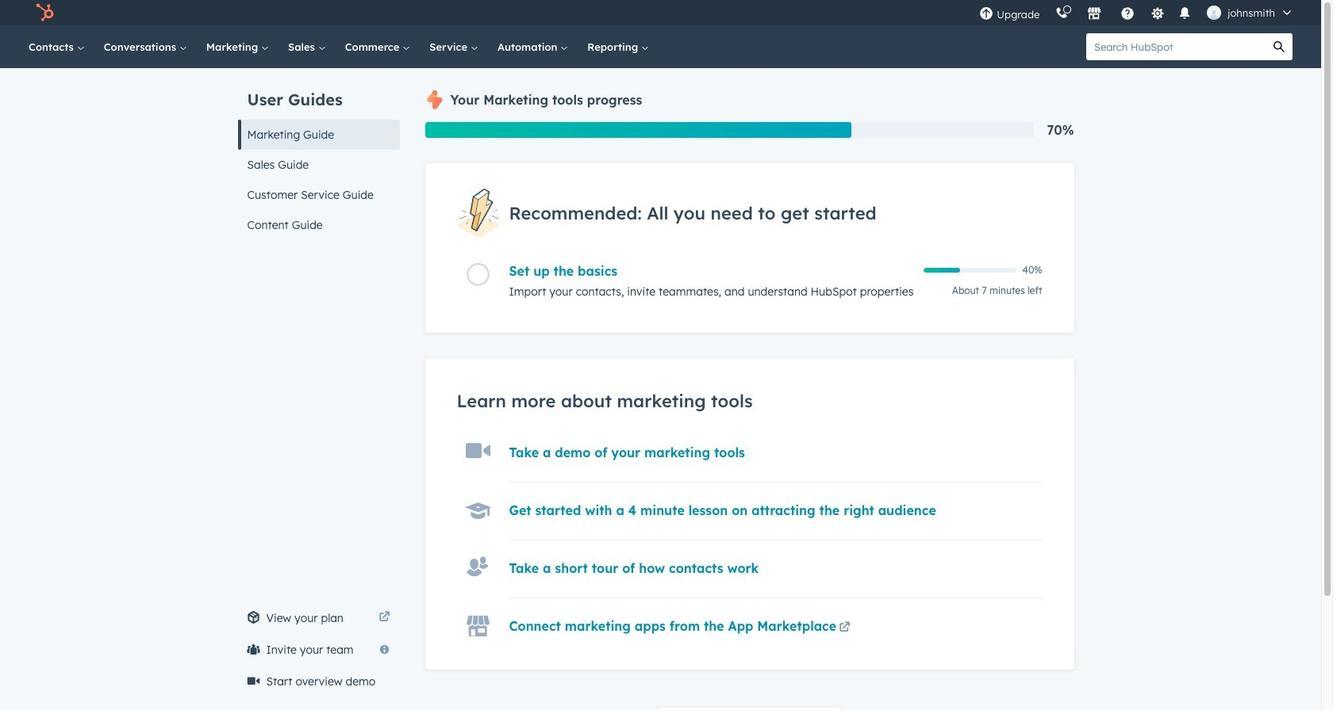 Task type: vqa. For each thing, say whether or not it's contained in the screenshot.
left Link opens in a new window image
yes



Task type: locate. For each thing, give the bounding box(es) containing it.
[object object] complete progress bar
[[923, 268, 960, 273]]

john smith image
[[1207, 6, 1221, 20]]

user guides element
[[238, 68, 400, 240]]

link opens in a new window image
[[379, 613, 390, 624], [839, 620, 850, 639], [839, 623, 850, 635]]

progress bar
[[425, 122, 851, 138]]

marketplaces image
[[1087, 7, 1102, 21]]

menu
[[971, 0, 1302, 25]]

link opens in a new window image
[[379, 609, 390, 628]]

Search HubSpot search field
[[1086, 33, 1266, 60]]



